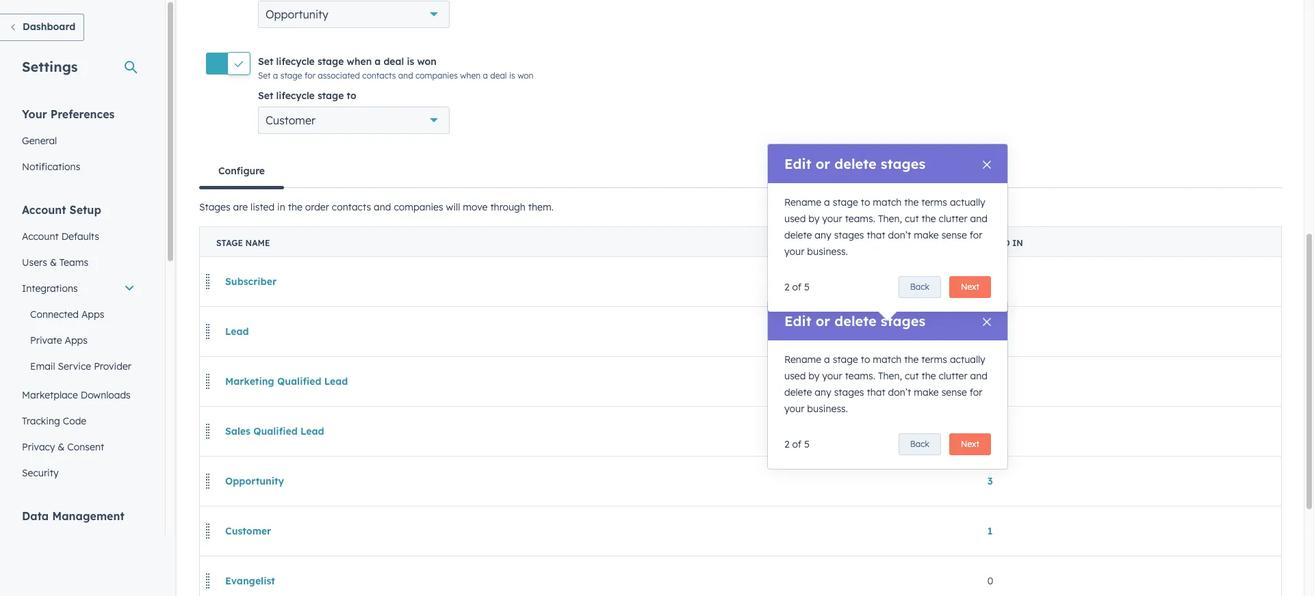 Task type: describe. For each thing, give the bounding box(es) containing it.
data management
[[22, 510, 124, 524]]

lifecycle for set lifecycle stage when a deal is won set a stage for associated contacts and companies when a deal is won
[[276, 56, 315, 68]]

2 set from the top
[[258, 71, 271, 81]]

cut for second back button from the bottom
[[905, 213, 919, 225]]

integrations
[[22, 283, 78, 295]]

customer button
[[258, 107, 450, 134]]

tracking code
[[22, 415, 86, 428]]

configure link
[[199, 155, 284, 190]]

notifications link
[[14, 154, 143, 180]]

subscriber button
[[216, 269, 285, 296]]

stage name
[[216, 238, 270, 249]]

by for second back button from the bottom
[[809, 213, 820, 225]]

2 3 button from the top
[[987, 476, 993, 488]]

notifications
[[22, 161, 80, 173]]

marketing qualified lead
[[225, 376, 348, 388]]

companies inside "tab panel"
[[394, 201, 443, 214]]

2 of 5 for second back button from the top of the page
[[784, 439, 810, 451]]

edit or delete stages for second back button from the bottom
[[784, 155, 926, 172]]

opportunity inside opportunity popup button
[[266, 8, 328, 21]]

1 vertical spatial when
[[460, 71, 481, 81]]

users & teams
[[22, 257, 88, 269]]

email service provider
[[30, 361, 131, 373]]

1 vertical spatial in
[[1012, 238, 1023, 249]]

will
[[446, 201, 460, 214]]

users
[[22, 257, 47, 269]]

& for users
[[50, 257, 57, 269]]

contacts inside set lifecycle stage when a deal is won set a stage for associated contacts and companies when a deal is won
[[362, 71, 396, 81]]

move
[[463, 201, 488, 214]]

email
[[30, 361, 55, 373]]

rename for second back button from the bottom
[[784, 196, 821, 209]]

order
[[305, 201, 329, 214]]

edit button
[[871, 323, 904, 341]]

integrations button
[[14, 276, 143, 302]]

connected apps
[[30, 309, 104, 321]]

tab panel containing stages are listed in the order contacts and companies will move through them.
[[199, 188, 1282, 597]]

for inside set lifecycle stage when a deal is won set a stage for associated contacts and companies when a deal is won
[[304, 71, 315, 81]]

1 back button from the top
[[898, 277, 941, 298]]

0 for evangelist
[[987, 576, 993, 588]]

next button for second back button from the bottom
[[949, 277, 991, 298]]

make for second back button from the bottom
[[914, 229, 939, 242]]

used for second back button from the top of the page
[[784, 370, 806, 383]]

stage
[[216, 238, 243, 249]]

that for second back button from the bottom
[[867, 229, 885, 242]]

consent
[[67, 441, 104, 454]]

match for second back button from the bottom
[[873, 196, 902, 209]]

1 vertical spatial deal
[[490, 71, 507, 81]]

0 vertical spatial lead
[[225, 326, 249, 338]]

privacy
[[22, 441, 55, 454]]

account setup element
[[14, 203, 143, 487]]

settings
[[22, 58, 78, 75]]

terms for close icon related to second back button from the bottom
[[921, 196, 947, 209]]

privacy & consent link
[[14, 435, 143, 461]]

general link
[[14, 128, 143, 154]]

subscriber
[[225, 276, 277, 288]]

don't for second back button from the bottom
[[888, 229, 911, 242]]

account defaults link
[[14, 224, 143, 250]]

account setup
[[22, 203, 101, 217]]

marketplace
[[22, 389, 78, 402]]

teams. for second back button from the top of the page
[[845, 370, 875, 383]]

0 vertical spatial when
[[347, 56, 372, 68]]

business. for second back button from the top of the page
[[807, 403, 848, 415]]

qualified for sales
[[253, 426, 298, 438]]

preferences
[[50, 107, 115, 121]]

0 vertical spatial to
[[347, 90, 356, 102]]

are
[[233, 201, 248, 214]]

any for second back button from the bottom
[[815, 229, 831, 242]]

lifecycle for set lifecycle stage to
[[276, 90, 315, 102]]

dashboard
[[23, 21, 76, 33]]

1 0 from the top
[[987, 276, 993, 288]]

dashboard link
[[0, 14, 84, 41]]

actually for second back button from the bottom
[[950, 196, 985, 209]]

apps for connected apps
[[81, 309, 104, 321]]

and inside "tab panel"
[[374, 201, 391, 214]]

edit for second back button from the bottom
[[784, 155, 811, 172]]

or for second back button from the top of the page
[[816, 313, 830, 330]]

rename a stage to match the terms actually used by your teams. then, cut the clutter and delete any stages that don't make sense for your business. for second back button from the top of the page
[[784, 354, 988, 415]]

by for second back button from the top of the page
[[809, 370, 820, 383]]

1 horizontal spatial is
[[509, 71, 515, 81]]

terms for close icon corresponding to second back button from the top of the page
[[921, 354, 947, 366]]

make for second back button from the top of the page
[[914, 387, 939, 399]]

account defaults
[[22, 231, 99, 243]]

opportunity button
[[216, 468, 293, 496]]

rename for second back button from the top of the page
[[784, 354, 821, 366]]

private apps link
[[14, 328, 143, 354]]

cut for second back button from the top of the page
[[905, 370, 919, 383]]

private
[[30, 335, 62, 347]]

sales
[[225, 426, 250, 438]]

delete for subscriber
[[921, 277, 946, 287]]

back for second back button from the top of the page
[[910, 439, 929, 450]]

security
[[22, 467, 59, 480]]

set lifecycle stage when a deal is won set a stage for associated contacts and companies when a deal is won
[[258, 56, 533, 81]]

3 for second 3 'button' from the top of the "tab panel" containing stages are listed in the order contacts and companies will move through them.
[[987, 476, 993, 488]]

back for second back button from the bottom
[[910, 282, 929, 292]]

sales qualified lead
[[225, 426, 324, 438]]

teams
[[59, 257, 88, 269]]

close image for second back button from the bottom
[[983, 161, 991, 169]]

2 back button from the top
[[898, 434, 941, 456]]

2 for second back button from the top of the page
[[784, 439, 790, 451]]

email service provider link
[[14, 354, 143, 380]]

of for second back button from the bottom
[[792, 281, 802, 294]]

used
[[987, 238, 1010, 249]]

tracking code link
[[14, 409, 143, 435]]

name
[[245, 238, 270, 249]]

them.
[[528, 201, 554, 214]]

connected apps link
[[14, 302, 143, 328]]

5 for second back button from the top of the page
[[804, 439, 810, 451]]

sense for second back button from the top of the page
[[942, 387, 967, 399]]

associated
[[318, 71, 360, 81]]

configure
[[218, 165, 265, 178]]

set lifecycle stage to
[[258, 90, 356, 102]]

that for second back button from the top of the page
[[867, 387, 885, 399]]

contacts inside "tab panel"
[[332, 201, 371, 214]]

setup
[[69, 203, 101, 217]]

users & teams link
[[14, 250, 143, 276]]

your preferences
[[22, 107, 115, 121]]

tracking
[[22, 415, 60, 428]]

lead for sales qualified lead
[[300, 426, 324, 438]]

account for account setup
[[22, 203, 66, 217]]



Task type: vqa. For each thing, say whether or not it's contained in the screenshot.
first Rename a stage to match the terms actually used by your teams. Then, cut the clutter and delete any stages that don't make sense for your business. from the bottom of the page
yes



Task type: locate. For each thing, give the bounding box(es) containing it.
back
[[910, 282, 929, 292], [910, 439, 929, 450]]

& right users
[[50, 257, 57, 269]]

edit for second back button from the top of the page
[[784, 313, 811, 330]]

1 vertical spatial back button
[[898, 434, 941, 456]]

1 clutter from the top
[[939, 213, 968, 225]]

lead button
[[216, 319, 258, 346]]

0 vertical spatial don't
[[888, 229, 911, 242]]

2 3 from the top
[[987, 476, 993, 488]]

0 horizontal spatial deal
[[384, 56, 404, 68]]

0 vertical spatial or
[[816, 155, 830, 172]]

2 delete from the top
[[921, 327, 946, 337]]

delete
[[921, 277, 946, 287], [921, 327, 946, 337]]

0 vertical spatial any
[[815, 229, 831, 242]]

2 sense from the top
[[942, 387, 967, 399]]

in right the used
[[1012, 238, 1023, 249]]

1 vertical spatial delete button
[[912, 323, 955, 341]]

next for second back button from the bottom
[[961, 282, 979, 292]]

2 clutter from the top
[[939, 370, 968, 383]]

1 vertical spatial match
[[873, 354, 902, 366]]

2 vertical spatial to
[[861, 354, 870, 366]]

0 horizontal spatial &
[[50, 257, 57, 269]]

0 vertical spatial next
[[961, 282, 979, 292]]

delete button
[[912, 273, 955, 291], [912, 323, 955, 341]]

rename
[[784, 196, 821, 209], [784, 354, 821, 366]]

0 vertical spatial by
[[809, 213, 820, 225]]

next
[[961, 282, 979, 292], [961, 439, 979, 450]]

0 vertical spatial sense
[[942, 229, 967, 242]]

1 lifecycle from the top
[[276, 56, 315, 68]]

1 3 from the top
[[987, 326, 993, 338]]

0 vertical spatial delete
[[921, 277, 946, 287]]

used in
[[987, 238, 1023, 249]]

lifecycle up customer popup button
[[276, 90, 315, 102]]

private apps
[[30, 335, 88, 347]]

0 vertical spatial business.
[[807, 246, 848, 258]]

account for account defaults
[[22, 231, 59, 243]]

1 vertical spatial 3
[[987, 476, 993, 488]]

lifecycle inside set lifecycle stage when a deal is won set a stage for associated contacts and companies when a deal is won
[[276, 56, 315, 68]]

2 rename a stage to match the terms actually used by your teams. then, cut the clutter and delete any stages that don't make sense for your business. from the top
[[784, 354, 988, 415]]

1 vertical spatial opportunity
[[225, 476, 284, 488]]

1 vertical spatial back
[[910, 439, 929, 450]]

2 5 from the top
[[804, 439, 810, 451]]

1 account from the top
[[22, 203, 66, 217]]

& inside users & teams link
[[50, 257, 57, 269]]

the inside "tab panel"
[[288, 201, 302, 214]]

a
[[375, 56, 381, 68], [273, 71, 278, 81], [483, 71, 488, 81], [824, 196, 830, 209], [824, 354, 830, 366]]

account
[[22, 203, 66, 217], [22, 231, 59, 243]]

1 vertical spatial &
[[58, 441, 65, 454]]

0 vertical spatial terms
[[921, 196, 947, 209]]

1 vertical spatial rename a stage to match the terms actually used by your teams. then, cut the clutter and delete any stages that don't make sense for your business.
[[784, 354, 988, 415]]

2 of from the top
[[792, 439, 802, 451]]

delete
[[835, 155, 877, 172], [784, 229, 812, 242], [835, 313, 877, 330], [784, 387, 812, 399]]

2 vertical spatial lead
[[300, 426, 324, 438]]

business. for second back button from the bottom
[[807, 246, 848, 258]]

2 by from the top
[[809, 370, 820, 383]]

customer down set lifecycle stage to
[[266, 114, 315, 128]]

marketing
[[225, 376, 274, 388]]

stages
[[199, 201, 230, 214]]

and inside set lifecycle stage when a deal is won set a stage for associated contacts and companies when a deal is won
[[398, 71, 413, 81]]

1 next button from the top
[[949, 277, 991, 298]]

service
[[58, 361, 91, 373]]

apps inside private apps link
[[65, 335, 88, 347]]

1 vertical spatial edit or delete stages
[[784, 313, 926, 330]]

lifecycle
[[276, 56, 315, 68], [276, 90, 315, 102]]

customer
[[266, 114, 315, 128], [225, 526, 271, 538]]

delete button for lead
[[912, 323, 955, 341]]

match
[[873, 196, 902, 209], [873, 354, 902, 366]]

2 business. from the top
[[807, 403, 848, 415]]

teams.
[[845, 213, 875, 225], [845, 370, 875, 383]]

1 horizontal spatial deal
[[490, 71, 507, 81]]

1 or from the top
[[816, 155, 830, 172]]

0 vertical spatial then,
[[878, 213, 902, 225]]

security link
[[14, 461, 143, 487]]

0 vertical spatial 3
[[987, 326, 993, 338]]

then, for second back button from the top of the page
[[878, 370, 902, 383]]

your
[[22, 107, 47, 121]]

provider
[[94, 361, 131, 373]]

teams. for second back button from the bottom
[[845, 213, 875, 225]]

&
[[50, 257, 57, 269], [58, 441, 65, 454]]

to
[[347, 90, 356, 102], [861, 196, 870, 209], [861, 354, 870, 366]]

apps up service in the bottom of the page
[[65, 335, 88, 347]]

0 vertical spatial deal
[[384, 56, 404, 68]]

0 vertical spatial 5
[[804, 281, 810, 294]]

0 vertical spatial teams.
[[845, 213, 875, 225]]

0 horizontal spatial is
[[407, 56, 414, 68]]

2 make from the top
[[914, 387, 939, 399]]

make
[[914, 229, 939, 242], [914, 387, 939, 399]]

2 for second back button from the bottom
[[784, 281, 790, 294]]

0 vertical spatial &
[[50, 257, 57, 269]]

0 vertical spatial account
[[22, 203, 66, 217]]

2 next button from the top
[[949, 434, 991, 456]]

next button for second back button from the top of the page
[[949, 434, 991, 456]]

0 horizontal spatial won
[[417, 56, 437, 68]]

2 that from the top
[[867, 387, 885, 399]]

lead inside "button"
[[324, 376, 348, 388]]

1 3 button from the top
[[987, 326, 993, 338]]

next button
[[949, 277, 991, 298], [949, 434, 991, 456]]

0 vertical spatial for
[[304, 71, 315, 81]]

contacts right associated
[[362, 71, 396, 81]]

1 vertical spatial next
[[961, 439, 979, 450]]

when
[[347, 56, 372, 68], [460, 71, 481, 81]]

and
[[398, 71, 413, 81], [374, 201, 391, 214], [970, 213, 988, 225], [970, 370, 988, 383]]

any for second back button from the top of the page
[[815, 387, 831, 399]]

apps for private apps
[[65, 335, 88, 347]]

1 vertical spatial contacts
[[332, 201, 371, 214]]

companies inside set lifecycle stage when a deal is won set a stage for associated contacts and companies when a deal is won
[[415, 71, 458, 81]]

1 delete button from the top
[[912, 273, 955, 291]]

0 vertical spatial back button
[[898, 277, 941, 298]]

code
[[63, 415, 86, 428]]

1 don't from the top
[[888, 229, 911, 242]]

customer inside popup button
[[266, 114, 315, 128]]

1 vertical spatial set
[[258, 71, 271, 81]]

1 2 of 5 from the top
[[784, 281, 810, 294]]

1
[[987, 526, 993, 538]]

3 0 from the top
[[987, 426, 993, 438]]

2 cut from the top
[[905, 370, 919, 383]]

0 vertical spatial companies
[[415, 71, 458, 81]]

1 next from the top
[[961, 282, 979, 292]]

2 rename from the top
[[784, 354, 821, 366]]

0 vertical spatial in
[[277, 201, 285, 214]]

close image for second back button from the top of the page
[[983, 318, 991, 326]]

marketing qualified lead button
[[216, 368, 357, 396]]

opportunity
[[266, 8, 328, 21], [225, 476, 284, 488]]

1 set from the top
[[258, 56, 273, 68]]

0 for sales qualified lead
[[987, 426, 993, 438]]

0 vertical spatial close image
[[983, 161, 991, 169]]

1 vertical spatial companies
[[394, 201, 443, 214]]

1 vertical spatial don't
[[888, 387, 911, 399]]

1 horizontal spatial when
[[460, 71, 481, 81]]

qualified inside button
[[253, 426, 298, 438]]

business.
[[807, 246, 848, 258], [807, 403, 848, 415]]

0 vertical spatial 3 button
[[987, 326, 993, 338]]

clutter for second back button from the bottom
[[939, 213, 968, 225]]

1 any from the top
[[815, 229, 831, 242]]

stages are listed in the order contacts and companies will move through them.
[[199, 201, 554, 214]]

5
[[804, 281, 810, 294], [804, 439, 810, 451]]

2 don't from the top
[[888, 387, 911, 399]]

2 of 5
[[784, 281, 810, 294], [784, 439, 810, 451]]

1 vertical spatial 2
[[784, 439, 790, 451]]

0 vertical spatial set
[[258, 56, 273, 68]]

1 vertical spatial then,
[[878, 370, 902, 383]]

1 delete from the top
[[921, 277, 946, 287]]

1 vertical spatial lifecycle
[[276, 90, 315, 102]]

evangelist
[[225, 576, 275, 588]]

opportunity inside opportunity button
[[225, 476, 284, 488]]

2 actually from the top
[[950, 354, 985, 366]]

1 back from the top
[[910, 282, 929, 292]]

qualified right marketing
[[277, 376, 321, 388]]

1 vertical spatial 2 of 5
[[784, 439, 810, 451]]

to for second back button from the top of the page
[[861, 354, 870, 366]]

2 2 of 5 from the top
[[784, 439, 810, 451]]

listed
[[250, 201, 275, 214]]

1 sense from the top
[[942, 229, 967, 242]]

0 vertical spatial back
[[910, 282, 929, 292]]

1 vertical spatial teams.
[[845, 370, 875, 383]]

used for second back button from the bottom
[[784, 213, 806, 225]]

& right privacy
[[58, 441, 65, 454]]

lead
[[225, 326, 249, 338], [324, 376, 348, 388], [300, 426, 324, 438]]

privacy & consent
[[22, 441, 104, 454]]

connected
[[30, 309, 79, 321]]

customer inside button
[[225, 526, 271, 538]]

1 that from the top
[[867, 229, 885, 242]]

& for privacy
[[58, 441, 65, 454]]

1 horizontal spatial in
[[1012, 238, 1023, 249]]

1 vertical spatial for
[[970, 229, 983, 242]]

2 delete button from the top
[[912, 323, 955, 341]]

set
[[258, 56, 273, 68], [258, 71, 271, 81], [258, 90, 273, 102]]

management
[[52, 510, 124, 524]]

customer up 'evangelist'
[[225, 526, 271, 538]]

0
[[987, 276, 993, 288], [987, 376, 993, 388], [987, 426, 993, 438], [987, 576, 993, 588]]

companies
[[415, 71, 458, 81], [394, 201, 443, 214]]

2 of 5 for second back button from the bottom
[[784, 281, 810, 294]]

apps inside connected apps link
[[81, 309, 104, 321]]

edit or delete stages
[[784, 155, 926, 172], [784, 313, 926, 330]]

account up account defaults
[[22, 203, 66, 217]]

stage
[[317, 56, 344, 68], [280, 71, 302, 81], [317, 90, 344, 102], [833, 196, 858, 209], [833, 354, 858, 366]]

2 2 from the top
[[784, 439, 790, 451]]

delete button for subscriber
[[912, 273, 955, 291]]

0 vertical spatial lifecycle
[[276, 56, 315, 68]]

0 vertical spatial cut
[[905, 213, 919, 225]]

2 vertical spatial for
[[970, 387, 983, 399]]

1 teams. from the top
[[845, 213, 875, 225]]

in right 'listed'
[[277, 201, 285, 214]]

1 vertical spatial sense
[[942, 387, 967, 399]]

1 vertical spatial qualified
[[253, 426, 298, 438]]

1 vertical spatial that
[[867, 387, 885, 399]]

edit or delete stages for second back button from the top of the page
[[784, 313, 926, 330]]

or for second back button from the bottom
[[816, 155, 830, 172]]

qualified for marketing
[[277, 376, 321, 388]]

data
[[22, 510, 49, 524]]

qualified inside "button"
[[277, 376, 321, 388]]

1 vertical spatial actually
[[950, 354, 985, 366]]

evangelist button
[[216, 568, 284, 596]]

1 2 from the top
[[784, 281, 790, 294]]

1 vertical spatial lead
[[324, 376, 348, 388]]

clutter for second back button from the top of the page
[[939, 370, 968, 383]]

1 button
[[987, 526, 993, 538]]

1 vertical spatial any
[[815, 387, 831, 399]]

2 0 from the top
[[987, 376, 993, 388]]

1 vertical spatial customer
[[225, 526, 271, 538]]

1 vertical spatial terms
[[921, 354, 947, 366]]

customer button
[[216, 518, 280, 546]]

terms
[[921, 196, 947, 209], [921, 354, 947, 366]]

0 vertical spatial apps
[[81, 309, 104, 321]]

don't
[[888, 229, 911, 242], [888, 387, 911, 399]]

deal
[[384, 56, 404, 68], [490, 71, 507, 81]]

2 lifecycle from the top
[[276, 90, 315, 102]]

2 close image from the top
[[983, 318, 991, 326]]

3 for 2nd 3 'button' from the bottom of the "tab panel" containing stages are listed in the order contacts and companies will move through them.
[[987, 326, 993, 338]]

1 horizontal spatial won
[[518, 71, 533, 81]]

2 edit or delete stages from the top
[[784, 313, 926, 330]]

0 vertical spatial won
[[417, 56, 437, 68]]

1 actually from the top
[[950, 196, 985, 209]]

0 vertical spatial 2 of 5
[[784, 281, 810, 294]]

0 horizontal spatial in
[[277, 201, 285, 214]]

& inside privacy & consent link
[[58, 441, 65, 454]]

1 terms from the top
[[921, 196, 947, 209]]

0 vertical spatial that
[[867, 229, 885, 242]]

1 vertical spatial to
[[861, 196, 870, 209]]

through
[[490, 201, 526, 214]]

of for second back button from the top of the page
[[792, 439, 802, 451]]

1 used from the top
[[784, 213, 806, 225]]

2 used from the top
[[784, 370, 806, 383]]

2 match from the top
[[873, 354, 902, 366]]

4 0 from the top
[[987, 576, 993, 588]]

1 vertical spatial used
[[784, 370, 806, 383]]

0 vertical spatial next button
[[949, 277, 991, 298]]

1 vertical spatial next button
[[949, 434, 991, 456]]

lifecycle up set lifecycle stage to
[[276, 56, 315, 68]]

1 edit or delete stages from the top
[[784, 155, 926, 172]]

general
[[22, 135, 57, 147]]

set for set lifecycle stage to
[[258, 90, 273, 102]]

don't for second back button from the top of the page
[[888, 387, 911, 399]]

contacts
[[362, 71, 396, 81], [332, 201, 371, 214]]

edit
[[784, 155, 811, 172], [784, 313, 811, 330], [880, 327, 895, 337]]

1 horizontal spatial &
[[58, 441, 65, 454]]

apps up private apps link
[[81, 309, 104, 321]]

0 vertical spatial rename a stage to match the terms actually used by your teams. then, cut the clutter and delete any stages that don't make sense for your business.
[[784, 196, 988, 258]]

3 set from the top
[[258, 90, 273, 102]]

0 vertical spatial rename
[[784, 196, 821, 209]]

account up users
[[22, 231, 59, 243]]

1 vertical spatial cut
[[905, 370, 919, 383]]

1 vertical spatial clutter
[[939, 370, 968, 383]]

1 vertical spatial account
[[22, 231, 59, 243]]

1 rename from the top
[[784, 196, 821, 209]]

0 vertical spatial clutter
[[939, 213, 968, 225]]

2 any from the top
[[815, 387, 831, 399]]

qualified right sales at the left bottom of page
[[253, 426, 298, 438]]

next for second back button from the top of the page
[[961, 439, 979, 450]]

1 rename a stage to match the terms actually used by your teams. then, cut the clutter and delete any stages that don't make sense for your business. from the top
[[784, 196, 988, 258]]

2 terms from the top
[[921, 354, 947, 366]]

the
[[904, 196, 919, 209], [288, 201, 302, 214], [922, 213, 936, 225], [904, 354, 919, 366], [922, 370, 936, 383]]

sense for second back button from the bottom
[[942, 229, 967, 242]]

defaults
[[61, 231, 99, 243]]

for for second back button from the bottom
[[970, 229, 983, 242]]

0 vertical spatial customer
[[266, 114, 315, 128]]

is
[[407, 56, 414, 68], [509, 71, 515, 81]]

won
[[417, 56, 437, 68], [518, 71, 533, 81]]

1 vertical spatial make
[[914, 387, 939, 399]]

then, for second back button from the bottom
[[878, 213, 902, 225]]

for for second back button from the top of the page
[[970, 387, 983, 399]]

1 vertical spatial or
[[816, 313, 830, 330]]

marketplace downloads
[[22, 389, 131, 402]]

close image
[[983, 161, 991, 169], [983, 318, 991, 326]]

1 vertical spatial 5
[[804, 439, 810, 451]]

0 vertical spatial is
[[407, 56, 414, 68]]

rename a stage to match the terms actually used by your teams. then, cut the clutter and delete any stages that don't make sense for your business. for second back button from the bottom
[[784, 196, 988, 258]]

tab panel
[[199, 188, 1282, 597]]

lead for marketing qualified lead
[[324, 376, 348, 388]]

1 vertical spatial apps
[[65, 335, 88, 347]]

1 5 from the top
[[804, 281, 810, 294]]

1 vertical spatial won
[[518, 71, 533, 81]]

to for second back button from the bottom
[[861, 196, 870, 209]]

0 for marketing qualified lead
[[987, 376, 993, 388]]

2 teams. from the top
[[845, 370, 875, 383]]

opportunity button
[[258, 1, 450, 28]]

2 then, from the top
[[878, 370, 902, 383]]

1 make from the top
[[914, 229, 939, 242]]

marketplace downloads link
[[14, 383, 143, 409]]

set for set lifecycle stage when a deal is won set a stage for associated contacts and companies when a deal is won
[[258, 56, 273, 68]]

match for second back button from the top of the page
[[873, 354, 902, 366]]

your preferences element
[[14, 107, 143, 180]]

1 of from the top
[[792, 281, 802, 294]]

1 match from the top
[[873, 196, 902, 209]]

0 vertical spatial match
[[873, 196, 902, 209]]

delete for lead
[[921, 327, 946, 337]]

1 then, from the top
[[878, 213, 902, 225]]

1 vertical spatial of
[[792, 439, 802, 451]]

edit inside edit button
[[880, 327, 895, 337]]

1 vertical spatial 3 button
[[987, 476, 993, 488]]

2 back from the top
[[910, 439, 929, 450]]

rename a stage to match the terms actually used by your teams. then, cut the clutter and delete any stages that don't make sense for your business.
[[784, 196, 988, 258], [784, 354, 988, 415]]

0 vertical spatial used
[[784, 213, 806, 225]]

1 business. from the top
[[807, 246, 848, 258]]

5 for second back button from the bottom
[[804, 281, 810, 294]]

sales qualified lead button
[[216, 418, 333, 446]]

1 close image from the top
[[983, 161, 991, 169]]

2 next from the top
[[961, 439, 979, 450]]

actually for second back button from the top of the page
[[950, 354, 985, 366]]

0 vertical spatial delete button
[[912, 273, 955, 291]]

0 horizontal spatial when
[[347, 56, 372, 68]]

1 cut from the top
[[905, 213, 919, 225]]

sense
[[942, 229, 967, 242], [942, 387, 967, 399]]

1 by from the top
[[809, 213, 820, 225]]

contacts right order
[[332, 201, 371, 214]]

2 vertical spatial set
[[258, 90, 273, 102]]

1 vertical spatial business.
[[807, 403, 848, 415]]

1 vertical spatial by
[[809, 370, 820, 383]]

2 account from the top
[[22, 231, 59, 243]]

downloads
[[81, 389, 131, 402]]

2 or from the top
[[816, 313, 830, 330]]



